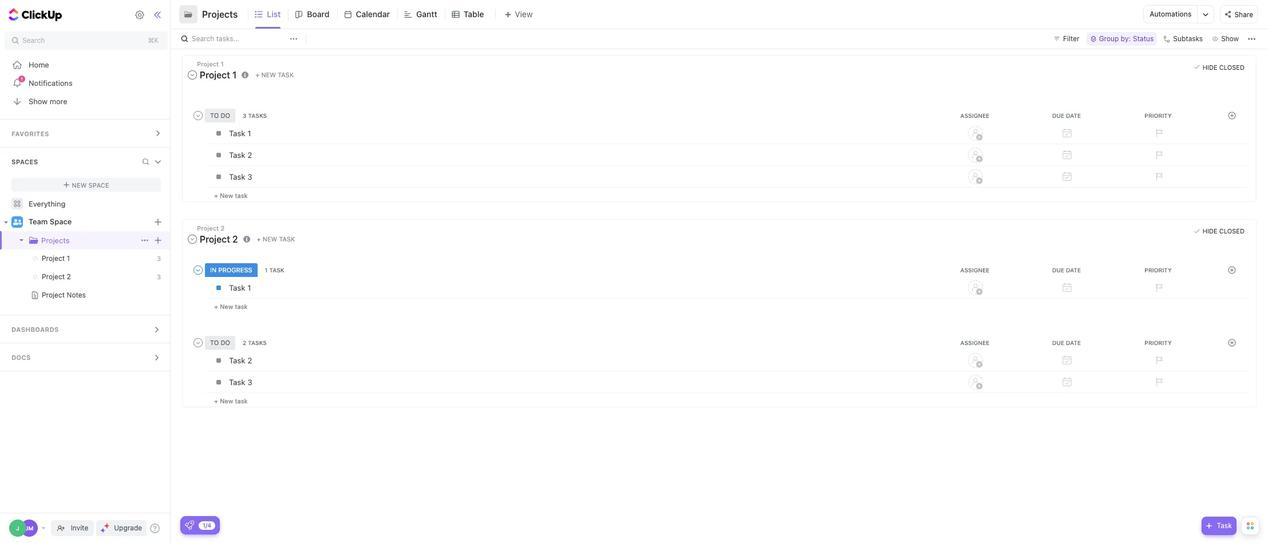 Task type: describe. For each thing, give the bounding box(es) containing it.
automations
[[1150, 10, 1192, 18]]

project 2 link
[[0, 268, 149, 286]]

hide closed for project 2
[[1203, 227, 1245, 235]]

1 task 3 link from the top
[[226, 167, 927, 186]]

show more
[[29, 96, 67, 106]]

board link
[[307, 0, 334, 29]]

4 set priority element from the top
[[1150, 279, 1167, 296]]

set priority image for task 2
[[1150, 374, 1167, 391]]

1 dropdown menu image from the top
[[155, 219, 162, 226]]

set priority element for ‎task 2 link
[[1150, 146, 1167, 164]]

by:
[[1121, 34, 1131, 43]]

project for project 2 link
[[42, 273, 65, 281]]

0 vertical spatial project 2
[[197, 224, 225, 232]]

show for show more
[[29, 96, 48, 106]]

search tasks...
[[192, 34, 239, 43]]

assignee for 2 tasks
[[960, 339, 990, 346]]

priority for 3 tasks
[[1145, 112, 1172, 119]]

sparkle svg 2 image
[[101, 528, 105, 533]]

‎task for ‎task 1
[[229, 129, 245, 138]]

board
[[307, 9, 329, 19]]

projects inside button
[[202, 9, 238, 19]]

invite
[[71, 524, 88, 532]]

everything
[[29, 199, 65, 208]]

calendar link
[[356, 0, 394, 29]]

docs
[[11, 354, 31, 361]]

0 vertical spatial project 1
[[197, 60, 224, 68]]

1 inside dropdown button
[[232, 70, 237, 80]]

project 1 button
[[187, 67, 239, 83]]

new down 'task 2'
[[220, 397, 233, 404]]

due date for 2 tasks
[[1052, 339, 1081, 346]]

group by: status
[[1099, 34, 1154, 43]]

date for 2 tasks
[[1066, 339, 1081, 346]]

new down task 1
[[220, 303, 233, 310]]

‎task 2
[[229, 150, 252, 160]]

jm
[[25, 525, 33, 532]]

upgrade link
[[96, 520, 147, 536]]

onboarding checklist button element
[[185, 521, 194, 530]]

projects link
[[1, 231, 138, 250]]

project for project 1 dropdown button
[[200, 70, 230, 80]]

projects button
[[198, 2, 238, 27]]

notifications
[[29, 78, 73, 87]]

2 inside dropdown button
[[232, 234, 238, 244]]

sparkle svg 1 image
[[104, 523, 110, 529]]

due for 3 tasks
[[1052, 112, 1064, 119]]

hide for 2
[[1203, 227, 1217, 235]]

new down ‎task 2
[[220, 192, 233, 199]]

2 tasks button
[[241, 339, 271, 346]]

due date for 3 tasks
[[1052, 112, 1081, 119]]

gantt link
[[416, 0, 442, 29]]

show button
[[1209, 32, 1242, 46]]

list info image for 2
[[243, 236, 250, 242]]

priority button for 2 tasks
[[1113, 339, 1205, 346]]

due date button for 3 tasks
[[1022, 112, 1113, 119]]

project for project 2 dropdown button
[[200, 234, 230, 244]]

new space
[[72, 181, 109, 189]]

notes
[[67, 291, 86, 299]]

⌘k
[[148, 36, 159, 45]]

1 task
[[265, 266, 284, 273]]

due date button for 1 task
[[1022, 266, 1113, 273]]

favorites
[[11, 130, 49, 137]]

space for new space
[[88, 181, 109, 189]]

hide for 1
[[1203, 63, 1217, 71]]

2 set priority image from the top
[[1150, 352, 1167, 369]]

task for task 1 link
[[229, 283, 245, 292]]

set priority image for ‎task 1
[[1150, 125, 1167, 142]]

upgrade
[[114, 524, 142, 532]]

assignee for 1 task
[[960, 266, 990, 273]]

2 inside the sidebar navigation
[[67, 273, 71, 281]]

3 tasks button
[[241, 112, 271, 119]]

new inside the sidebar navigation
[[72, 181, 87, 189]]

project 2 for project 2 link
[[42, 273, 71, 281]]

due for 1 task
[[1052, 266, 1064, 273]]

‎task 1
[[229, 129, 251, 138]]

assignee button for 3 tasks
[[930, 112, 1022, 119]]

dashboards
[[11, 326, 59, 333]]

closed for project 1
[[1219, 63, 1245, 71]]

2 dropdown menu image from the top
[[155, 237, 162, 244]]

user friends image
[[13, 219, 21, 226]]

subtasks
[[1173, 34, 1203, 43]]

set priority image for task 3
[[1150, 168, 1167, 185]]

assignee button for 2 tasks
[[930, 339, 1022, 346]]

closed for project 2
[[1219, 227, 1245, 235]]

3 set priority image from the top
[[1150, 279, 1167, 296]]

set priority element for 2nd task 3 link from the top
[[1150, 374, 1167, 391]]

onboarding checklist button image
[[185, 521, 194, 530]]

task 2
[[229, 356, 252, 365]]

+ new task down task 1
[[214, 303, 248, 310]]

priority button for 1 task
[[1113, 266, 1205, 273]]

1/4
[[203, 522, 211, 529]]

priority for 2 tasks
[[1145, 339, 1172, 346]]

‎task 2 link
[[226, 145, 927, 165]]

set priority element for ‎task 1 link
[[1150, 125, 1167, 142]]

+ new task down 'task 2'
[[214, 397, 248, 404]]



Task type: vqa. For each thing, say whether or not it's contained in the screenshot.
the top Assignee dropdown button
yes



Task type: locate. For each thing, give the bounding box(es) containing it.
team
[[29, 217, 48, 226]]

0 vertical spatial due date
[[1052, 112, 1081, 119]]

2 assignee from the top
[[960, 266, 990, 273]]

list info image for 1
[[242, 71, 249, 78]]

0 vertical spatial ‎task
[[229, 129, 245, 138]]

+ new task
[[256, 71, 294, 79], [214, 192, 248, 199], [257, 235, 295, 243], [214, 303, 248, 310], [214, 397, 248, 404]]

‎task up ‎task 2
[[229, 129, 245, 138]]

task 3
[[229, 172, 252, 181], [229, 378, 252, 387]]

task 3 for first task 3 link
[[229, 172, 252, 181]]

tasks for 3 tasks
[[248, 112, 267, 119]]

project
[[197, 60, 219, 68], [200, 70, 230, 80], [197, 224, 219, 232], [200, 234, 230, 244], [42, 254, 65, 263], [42, 273, 65, 281], [42, 291, 65, 299]]

0 vertical spatial closed
[[1219, 63, 1245, 71]]

2 hide from the top
[[1203, 227, 1217, 235]]

2 vertical spatial due date button
[[1022, 339, 1113, 346]]

+
[[256, 71, 260, 79], [214, 192, 218, 199], [257, 235, 261, 243], [214, 303, 218, 310], [214, 397, 218, 404]]

0 vertical spatial hide closed button
[[1191, 61, 1247, 73]]

project for project 1 link
[[42, 254, 65, 263]]

everything link
[[0, 195, 172, 213]]

3
[[243, 112, 246, 119], [247, 172, 252, 181], [157, 255, 161, 262], [157, 273, 161, 281], [247, 378, 252, 387]]

task
[[229, 172, 245, 181], [229, 283, 245, 292], [229, 356, 245, 365], [229, 378, 245, 387], [1217, 522, 1232, 530]]

tasks
[[248, 112, 267, 119], [248, 339, 267, 346]]

2 vertical spatial set priority image
[[1150, 374, 1167, 391]]

task 1 link
[[226, 278, 927, 297]]

task 3 down 'task 2'
[[229, 378, 252, 387]]

0 vertical spatial task 3
[[229, 172, 252, 181]]

home
[[29, 60, 49, 69]]

projects down "team space"
[[41, 236, 70, 245]]

‎task for ‎task 2
[[229, 150, 245, 160]]

2 tasks
[[243, 339, 267, 346]]

more
[[50, 96, 67, 106]]

‎task down ‎task 1
[[229, 150, 245, 160]]

due date button for 2 tasks
[[1022, 339, 1113, 346]]

set priority image for ‎task 1
[[1150, 146, 1167, 164]]

6 set priority element from the top
[[1150, 374, 1167, 391]]

show inside "show" "dropdown button"
[[1221, 34, 1239, 43]]

1 task 3 from the top
[[229, 172, 252, 181]]

task 3 link down ‎task 2 link
[[226, 167, 927, 186]]

table
[[464, 9, 484, 19]]

1 vertical spatial due date button
[[1022, 266, 1113, 273]]

5 set priority element from the top
[[1150, 352, 1167, 369]]

3 priority button from the top
[[1113, 339, 1205, 346]]

project for project notes "link"
[[42, 291, 65, 299]]

share button
[[1220, 5, 1258, 23]]

projects inside the sidebar navigation
[[41, 236, 70, 245]]

1 hide closed from the top
[[1203, 63, 1245, 71]]

project notes
[[42, 291, 86, 299]]

space
[[88, 181, 109, 189], [50, 217, 72, 226]]

1 vertical spatial due date
[[1052, 266, 1081, 273]]

hide closed button
[[1191, 61, 1247, 73], [1191, 225, 1247, 237]]

1 vertical spatial project 1
[[200, 70, 237, 80]]

task 1
[[229, 283, 251, 292]]

+ new task up 3 tasks 'dropdown button'
[[256, 71, 294, 79]]

list link
[[267, 0, 285, 29]]

hide closed button for 2
[[1191, 225, 1247, 237]]

1 closed from the top
[[1219, 63, 1245, 71]]

2 due from the top
[[1052, 266, 1064, 273]]

team space
[[29, 217, 72, 226]]

hide closed for project 1
[[1203, 63, 1245, 71]]

1 hide from the top
[[1203, 63, 1217, 71]]

space for team space
[[50, 217, 72, 226]]

2 vertical spatial date
[[1066, 339, 1081, 346]]

1 due date button from the top
[[1022, 112, 1113, 119]]

list info image
[[242, 71, 249, 78], [243, 236, 250, 242]]

show left more
[[29, 96, 48, 106]]

2 vertical spatial project 1
[[42, 254, 70, 263]]

task for first task 3 link
[[229, 172, 245, 181]]

set priority element
[[1150, 125, 1167, 142], [1150, 146, 1167, 164], [1150, 168, 1167, 185], [1150, 279, 1167, 296], [1150, 352, 1167, 369], [1150, 374, 1167, 391]]

0 vertical spatial priority button
[[1113, 112, 1205, 119]]

assignee button for 1 task
[[930, 266, 1022, 273]]

2
[[247, 150, 252, 160], [221, 224, 225, 232], [232, 234, 238, 244], [67, 273, 71, 281], [243, 339, 246, 346], [247, 356, 252, 365]]

sidebar navigation
[[0, 0, 173, 543]]

1 vertical spatial task 3
[[229, 378, 252, 387]]

3 assignee button from the top
[[930, 339, 1022, 346]]

search
[[192, 34, 214, 43], [22, 36, 45, 45]]

assignee for 3 tasks
[[960, 112, 990, 119]]

1 horizontal spatial show
[[1221, 34, 1239, 43]]

1 assignee button from the top
[[930, 112, 1022, 119]]

2 task 3 from the top
[[229, 378, 252, 387]]

task 3 down ‎task 2
[[229, 172, 252, 181]]

date for 1 task
[[1066, 266, 1081, 273]]

0 vertical spatial task 3 link
[[226, 167, 927, 186]]

project 2
[[197, 224, 225, 232], [200, 234, 238, 244], [42, 273, 71, 281]]

1 vertical spatial priority
[[1145, 266, 1172, 273]]

list info image right project 2 dropdown button
[[243, 236, 250, 242]]

0 vertical spatial priority
[[1145, 112, 1172, 119]]

+ new task down ‎task 2
[[214, 192, 248, 199]]

tasks up 'task 2'
[[248, 339, 267, 346]]

1 vertical spatial show
[[29, 96, 48, 106]]

show
[[1221, 34, 1239, 43], [29, 96, 48, 106]]

2 vertical spatial priority button
[[1113, 339, 1205, 346]]

1 task button
[[263, 266, 288, 273]]

1 inside number of unseen notifications note
[[21, 76, 23, 82]]

2 vertical spatial priority
[[1145, 339, 1172, 346]]

priority button
[[1113, 112, 1205, 119], [1113, 266, 1205, 273], [1113, 339, 1205, 346]]

priority
[[1145, 112, 1172, 119], [1145, 266, 1172, 273], [1145, 339, 1172, 346]]

task 2 link
[[226, 351, 927, 370]]

2 task 3 link from the top
[[226, 372, 927, 392]]

2 vertical spatial due
[[1052, 339, 1064, 346]]

0 horizontal spatial space
[[50, 217, 72, 226]]

1 vertical spatial task 3 link
[[226, 372, 927, 392]]

0 vertical spatial assignee
[[960, 112, 990, 119]]

1 tasks from the top
[[248, 112, 267, 119]]

2 hide closed from the top
[[1203, 227, 1245, 235]]

0 vertical spatial due date button
[[1022, 112, 1113, 119]]

2 ‎task from the top
[[229, 150, 245, 160]]

3 set priority element from the top
[[1150, 168, 1167, 185]]

1 vertical spatial list info image
[[243, 236, 250, 242]]

2 vertical spatial project 2
[[42, 273, 71, 281]]

assignee
[[960, 112, 990, 119], [960, 266, 990, 273], [960, 339, 990, 346]]

2 set priority element from the top
[[1150, 146, 1167, 164]]

3 assignee from the top
[[960, 339, 990, 346]]

projects
[[202, 9, 238, 19], [41, 236, 70, 245]]

1 due date from the top
[[1052, 112, 1081, 119]]

project 1
[[197, 60, 224, 68], [200, 70, 237, 80], [42, 254, 70, 263]]

set priority image
[[1150, 146, 1167, 164], [1150, 352, 1167, 369], [1150, 374, 1167, 391]]

3 set priority image from the top
[[1150, 374, 1167, 391]]

1 vertical spatial hide
[[1203, 227, 1217, 235]]

0 vertical spatial space
[[88, 181, 109, 189]]

+ new task up 1 task dropdown button
[[257, 235, 295, 243]]

home link
[[0, 56, 172, 74]]

project 1 link
[[0, 250, 149, 268]]

2 tasks from the top
[[248, 339, 267, 346]]

2 set priority image from the top
[[1150, 168, 1167, 185]]

view button
[[495, 7, 536, 21]]

1 vertical spatial dropdown menu image
[[155, 237, 162, 244]]

2 assignee button from the top
[[930, 266, 1022, 273]]

1 vertical spatial projects
[[41, 236, 70, 245]]

closed
[[1219, 63, 1245, 71], [1219, 227, 1245, 235]]

Search tasks... text field
[[192, 31, 287, 47]]

date for 3 tasks
[[1066, 112, 1081, 119]]

gantt
[[416, 9, 437, 19]]

search up home
[[22, 36, 45, 45]]

2 hide closed button from the top
[[1191, 225, 1247, 237]]

list
[[267, 9, 281, 19]]

priority for 1 task
[[1145, 266, 1172, 273]]

projects up search tasks...
[[202, 9, 238, 19]]

1 date from the top
[[1066, 112, 1081, 119]]

task for 2nd task 3 link from the top
[[229, 378, 245, 387]]

0 horizontal spatial search
[[22, 36, 45, 45]]

1 set priority image from the top
[[1150, 125, 1167, 142]]

search for search
[[22, 36, 45, 45]]

1 vertical spatial hide closed button
[[1191, 225, 1247, 237]]

2 closed from the top
[[1219, 227, 1245, 235]]

1 vertical spatial priority button
[[1113, 266, 1205, 273]]

1 vertical spatial due
[[1052, 266, 1064, 273]]

1 vertical spatial assignee button
[[930, 266, 1022, 273]]

0 vertical spatial hide closed
[[1203, 63, 1245, 71]]

set priority element for first task 3 link
[[1150, 168, 1167, 185]]

1 vertical spatial ‎task
[[229, 150, 245, 160]]

1 vertical spatial set priority image
[[1150, 168, 1167, 185]]

1 vertical spatial project 2
[[200, 234, 238, 244]]

search left tasks...
[[192, 34, 214, 43]]

view
[[515, 9, 533, 19]]

2 vertical spatial due date
[[1052, 339, 1081, 346]]

2 due date button from the top
[[1022, 266, 1113, 273]]

1 priority from the top
[[1145, 112, 1172, 119]]

project 1 for project 1 link
[[42, 254, 70, 263]]

0 vertical spatial set priority image
[[1150, 146, 1167, 164]]

2 priority button from the top
[[1113, 266, 1205, 273]]

subtasks button
[[1159, 32, 1206, 46]]

1 vertical spatial hide closed
[[1203, 227, 1245, 235]]

3 priority from the top
[[1145, 339, 1172, 346]]

2 vertical spatial set priority image
[[1150, 279, 1167, 296]]

1 assignee from the top
[[960, 112, 990, 119]]

set priority element for 'task 2' link
[[1150, 352, 1167, 369]]

new up 1 task
[[263, 235, 277, 243]]

j
[[16, 525, 19, 532]]

2 priority from the top
[[1145, 266, 1172, 273]]

3 due date button from the top
[[1022, 339, 1113, 346]]

due
[[1052, 112, 1064, 119], [1052, 266, 1064, 273], [1052, 339, 1064, 346]]

calendar
[[356, 9, 390, 19]]

‎task
[[229, 129, 245, 138], [229, 150, 245, 160]]

1 hide closed button from the top
[[1191, 61, 1247, 73]]

0 vertical spatial list info image
[[242, 71, 249, 78]]

0 vertical spatial set priority image
[[1150, 125, 1167, 142]]

j jm
[[16, 525, 33, 532]]

space up the everything link
[[88, 181, 109, 189]]

task 3 link down 'task 2' link
[[226, 372, 927, 392]]

project 2 inside dropdown button
[[200, 234, 238, 244]]

0 vertical spatial tasks
[[248, 112, 267, 119]]

0 vertical spatial show
[[1221, 34, 1239, 43]]

2 date from the top
[[1066, 266, 1081, 273]]

space up projects link
[[50, 217, 72, 226]]

status
[[1133, 34, 1154, 43]]

‎task 1 link
[[226, 124, 927, 143]]

task 3 for 2nd task 3 link from the top
[[229, 378, 252, 387]]

project 2 button
[[187, 231, 241, 247]]

1 ‎task from the top
[[229, 129, 245, 138]]

search inside the sidebar navigation
[[22, 36, 45, 45]]

due date
[[1052, 112, 1081, 119], [1052, 266, 1081, 273], [1052, 339, 1081, 346]]

task for 'task 2' link
[[229, 356, 245, 365]]

tasks...
[[216, 34, 239, 43]]

group
[[1099, 34, 1119, 43]]

spaces
[[11, 158, 38, 165]]

0 horizontal spatial show
[[29, 96, 48, 106]]

tasks for 2 tasks
[[248, 339, 267, 346]]

1 vertical spatial set priority image
[[1150, 352, 1167, 369]]

table link
[[464, 0, 489, 29]]

due for 2 tasks
[[1052, 339, 1064, 346]]

1 horizontal spatial projects
[[202, 9, 238, 19]]

hide
[[1203, 63, 1217, 71], [1203, 227, 1217, 235]]

1 set priority element from the top
[[1150, 125, 1167, 142]]

new
[[261, 71, 276, 79], [72, 181, 87, 189], [220, 192, 233, 199], [263, 235, 277, 243], [220, 303, 233, 310], [220, 397, 233, 404]]

favorites button
[[0, 120, 172, 147]]

1 vertical spatial space
[[50, 217, 72, 226]]

1 vertical spatial date
[[1066, 266, 1081, 273]]

0 vertical spatial due
[[1052, 112, 1064, 119]]

1 vertical spatial assignee
[[960, 266, 990, 273]]

project 1 for project 1 dropdown button
[[200, 70, 237, 80]]

due date button
[[1022, 112, 1113, 119], [1022, 266, 1113, 273], [1022, 339, 1113, 346]]

show down share button
[[1221, 34, 1239, 43]]

tasks up ‎task 1
[[248, 112, 267, 119]]

dropdown menu image
[[155, 219, 162, 226], [155, 237, 162, 244]]

1 horizontal spatial space
[[88, 181, 109, 189]]

0 vertical spatial dropdown menu image
[[155, 219, 162, 226]]

0 vertical spatial projects
[[202, 9, 238, 19]]

project 2 inside the sidebar navigation
[[42, 273, 71, 281]]

2 vertical spatial assignee button
[[930, 339, 1022, 346]]

0 vertical spatial assignee button
[[930, 112, 1022, 119]]

1 set priority image from the top
[[1150, 146, 1167, 164]]

share
[[1235, 10, 1253, 19]]

list info image right project 1 dropdown button
[[242, 71, 249, 78]]

1 horizontal spatial search
[[192, 34, 214, 43]]

project 1 inside project 1 link
[[42, 254, 70, 263]]

show for show
[[1221, 34, 1239, 43]]

set priority image
[[1150, 125, 1167, 142], [1150, 168, 1167, 185], [1150, 279, 1167, 296]]

3 due date from the top
[[1052, 339, 1081, 346]]

2 due date from the top
[[1052, 266, 1081, 273]]

hide closed button for 1
[[1191, 61, 1247, 73]]

show inside the sidebar navigation
[[29, 96, 48, 106]]

date
[[1066, 112, 1081, 119], [1066, 266, 1081, 273], [1066, 339, 1081, 346]]

1 due from the top
[[1052, 112, 1064, 119]]

assignee button
[[930, 112, 1022, 119], [930, 266, 1022, 273], [930, 339, 1022, 346]]

1 vertical spatial tasks
[[248, 339, 267, 346]]

new up 3 tasks 'dropdown button'
[[261, 71, 276, 79]]

filter button
[[1049, 32, 1084, 46]]

0 vertical spatial hide
[[1203, 63, 1217, 71]]

1
[[221, 60, 224, 68], [232, 70, 237, 80], [21, 76, 23, 82], [247, 129, 251, 138], [67, 254, 70, 263], [265, 266, 268, 273], [247, 283, 251, 292]]

0 vertical spatial date
[[1066, 112, 1081, 119]]

project 2 for project 2 dropdown button
[[200, 234, 238, 244]]

automations button
[[1144, 6, 1197, 23]]

3 due from the top
[[1052, 339, 1064, 346]]

3 date from the top
[[1066, 339, 1081, 346]]

sidebar settings image
[[135, 10, 145, 20]]

2 vertical spatial assignee
[[960, 339, 990, 346]]

project notes link
[[0, 286, 149, 305]]

number of unseen notifications note
[[18, 75, 26, 83]]

due date for 1 task
[[1052, 266, 1081, 273]]

hide closed
[[1203, 63, 1245, 71], [1203, 227, 1245, 235]]

project 1 inside project 1 dropdown button
[[200, 70, 237, 80]]

task 3 link
[[226, 167, 927, 186], [226, 372, 927, 392]]

filter
[[1063, 34, 1079, 43]]

search for search tasks...
[[192, 34, 214, 43]]

new up the everything link
[[72, 181, 87, 189]]

1 priority button from the top
[[1113, 112, 1205, 119]]

project inside "link"
[[42, 291, 65, 299]]

1 vertical spatial closed
[[1219, 227, 1245, 235]]

0 horizontal spatial projects
[[41, 236, 70, 245]]

3 tasks
[[243, 112, 267, 119]]

priority button for 3 tasks
[[1113, 112, 1205, 119]]

team space link
[[29, 213, 151, 231]]



